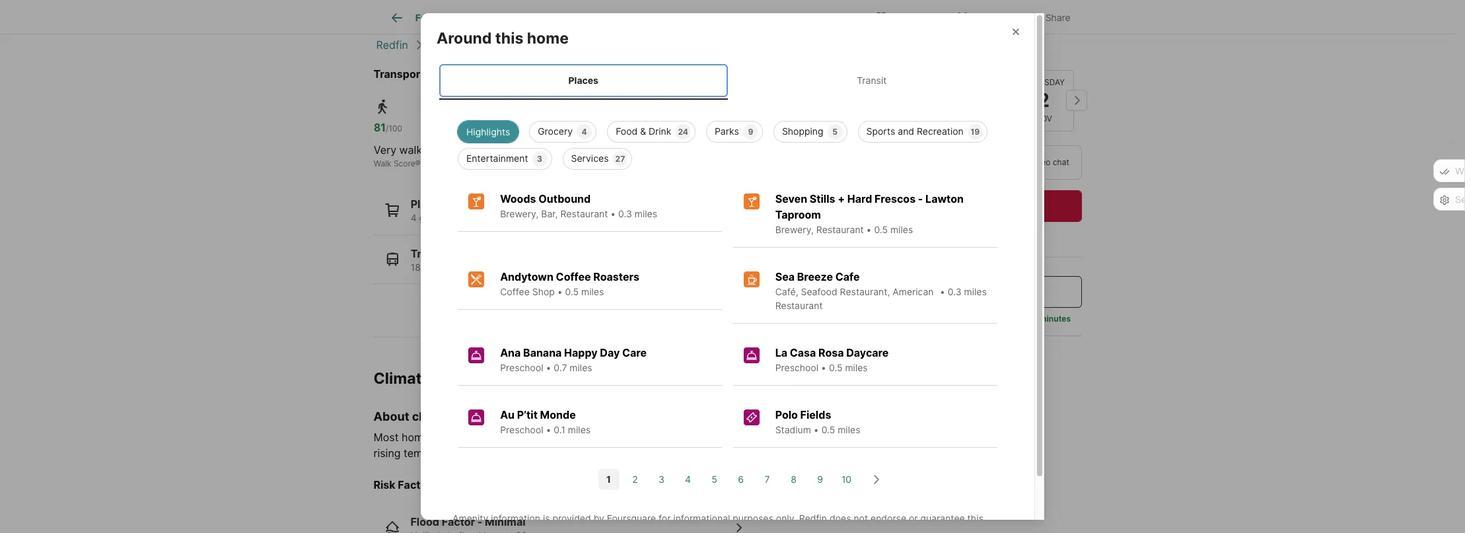 Task type: describe. For each thing, give the bounding box(es) containing it.
au p'tit monde preschool • 0.1 miles
[[500, 408, 591, 435]]

by inside most homes have some risk of natural disasters, and may be impacted by climate change due to rising temperatures and sea levels.
[[728, 431, 741, 444]]

au
[[500, 408, 515, 421]]

parks
[[715, 125, 739, 137]]

• inside ana banana happy day care preschool • 0.7 miles
[[546, 362, 551, 373]]

natural
[[529, 431, 563, 444]]

transit 18, 29, 31, 5, 5r, 7, n, n-owl, nbus
[[411, 247, 569, 273]]

5 inside button
[[712, 474, 717, 485]]

restaurant,
[[840, 286, 890, 297]]

own
[[679, 526, 697, 533]]

/100 for 87
[[637, 124, 653, 133]]

rosa
[[819, 346, 844, 359]]

• inside la casa rosa daycare preschool • 0.5 miles
[[821, 362, 826, 373]]

you'll hear from a local agent in
[[886, 313, 1002, 323]]

happy
[[564, 346, 598, 359]]

miles inside seven stills + hard frescos - lawton taproom brewery, restaurant • 0.5 miles
[[890, 224, 913, 235]]

27
[[615, 154, 625, 164]]

7 button
[[757, 469, 778, 490]]

• inside 'au p'tit monde preschool • 0.1 miles'
[[546, 424, 551, 435]]

2 inside the thursday 2 nov
[[1038, 88, 1050, 111]]

redfin inside amenity information is provided by foursquare for informational purposes only. redfin does not endorse or guarantee this information, and recommends buyers conduct their own investigation for their desired amenities.
[[799, 512, 827, 524]]

preschool inside ana banana happy day care preschool • 0.7 miles
[[500, 362, 543, 373]]

Nov button
[[948, 70, 1008, 131]]

around
[[437, 29, 492, 48]]

california
[[429, 38, 476, 52]]

casa
[[790, 346, 816, 359]]

score for walkable
[[394, 159, 415, 168]]

0 vertical spatial redfin
[[376, 38, 408, 52]]

and inside amenity information is provided by foursquare for informational purposes only. redfin does not endorse or guarantee this information, and recommends buyers conduct their own investigation for their desired amenities.
[[507, 526, 524, 533]]

5r,
[[467, 261, 482, 273]]

lawton
[[926, 192, 964, 205]]

24 for food
[[678, 127, 688, 137]]

sale & tax history tab
[[624, 2, 731, 34]]

list box inside around this home dialog
[[447, 115, 1008, 170]]

some
[[465, 431, 492, 444]]

it's
[[875, 227, 886, 237]]

disasters,
[[566, 431, 615, 444]]

4 button
[[677, 469, 699, 490]]

fields
[[800, 408, 831, 421]]

0.3 inside woods outbound brewery, bar, restaurant • 0.3 miles
[[618, 208, 632, 219]]

tax
[[669, 12, 683, 23]]

16 minutes
[[1029, 313, 1071, 323]]

property details tab
[[524, 2, 624, 34]]

minutes
[[1040, 313, 1071, 323]]

® for transit
[[552, 159, 557, 168]]

sale & tax history
[[640, 12, 716, 23]]

tab list inside around this home dialog
[[437, 62, 1019, 100]]

monde
[[540, 408, 576, 421]]

miles inside ana banana happy day care preschool • 0.7 miles
[[570, 362, 592, 373]]

® for walkable
[[415, 159, 421, 168]]

american
[[893, 286, 934, 297]]

x-
[[974, 12, 984, 23]]

a inside button
[[963, 285, 969, 298]]

rising
[[374, 447, 401, 460]]

• inside sea breeze cafe café, seafood restaurant, american restaurant • 0.3 miles
[[940, 286, 945, 297]]

favorite
[[893, 12, 928, 23]]

risk
[[495, 431, 513, 444]]

tab list containing feed
[[374, 0, 807, 34]]

stills
[[810, 192, 835, 205]]

via
[[1017, 157, 1028, 166]]

6
[[738, 474, 744, 485]]

seven stills + hard frescos - lawton taproom brewery, restaurant • 0.5 miles
[[775, 192, 964, 235]]

• inside polo fields stadium • 0.5 miles
[[814, 424, 819, 435]]

have
[[438, 431, 462, 444]]

& for sale
[[661, 12, 667, 23]]

very walkable walk score ®
[[374, 143, 443, 168]]

may
[[639, 431, 660, 444]]

24 for places
[[465, 212, 477, 223]]

/100 for 81
[[386, 124, 402, 133]]

breeze
[[797, 270, 833, 283]]

score for bikeable
[[641, 159, 663, 168]]

cancel
[[907, 227, 932, 237]]

roasters
[[593, 270, 639, 283]]

seven
[[775, 192, 807, 205]]

miles inside "andytown coffee roasters coffee shop • 0.5 miles"
[[581, 286, 604, 297]]

miles inside 'au p'tit monde preschool • 0.1 miles'
[[568, 424, 591, 435]]

0 vertical spatial this
[[495, 29, 523, 48]]

2 their from the left
[[772, 526, 792, 533]]

transportation near 1259 41st ave
[[374, 67, 551, 81]]

places 4 groceries, 24 restaurants, 9 parks
[[411, 198, 567, 223]]

miles inside woods outbound brewery, bar, restaurant • 0.3 miles
[[635, 208, 657, 219]]

87 /100
[[623, 121, 653, 134]]

schools
[[746, 12, 781, 23]]

parks
[[542, 212, 567, 223]]

9 inside places 4 groceries, 24 restaurants, 9 parks
[[534, 212, 540, 223]]

around this home dialog
[[421, 13, 1044, 533]]

and left "may"
[[618, 431, 636, 444]]

4 inside places 4 groceries, 24 restaurants, 9 parks
[[411, 212, 417, 223]]

good transit transit score ®
[[502, 143, 564, 168]]

desired
[[795, 526, 828, 533]]

restaurant inside seven stills + hard frescos - lawton taproom brewery, restaurant • 0.5 miles
[[816, 224, 864, 235]]

climate inside most homes have some risk of natural disasters, and may be impacted by climate change due to rising temperatures and sea levels.
[[744, 431, 780, 444]]

9 inside list box
[[748, 127, 753, 137]]

restaurants,
[[479, 212, 531, 223]]

56 /100
[[502, 121, 533, 134]]

ave
[[532, 67, 551, 81]]

recommends
[[526, 526, 583, 533]]

• inside woods outbound brewery, bar, restaurant • 0.3 miles
[[611, 208, 616, 219]]

1 vertical spatial risks
[[458, 409, 486, 423]]

ana
[[500, 346, 521, 359]]

1 their from the left
[[656, 526, 676, 533]]

3 button
[[651, 469, 672, 490]]

share button
[[1016, 3, 1082, 30]]

question
[[971, 285, 1016, 298]]

woods outbound brewery, bar, restaurant • 0.3 miles
[[500, 192, 657, 219]]

feed
[[415, 12, 437, 23]]

brewery, inside seven stills + hard frescos - lawton taproom brewery, restaurant • 0.5 miles
[[775, 224, 814, 235]]

in
[[996, 313, 1002, 323]]

2 inside button
[[632, 474, 638, 485]]

0 vertical spatial risks
[[434, 369, 471, 388]]

• inside "andytown coffee roasters coffee shop • 0.5 miles"
[[557, 286, 563, 297]]

san francisco link
[[498, 38, 568, 52]]

by inside amenity information is provided by foursquare for informational purposes only. redfin does not endorse or guarantee this information, and recommends buyers conduct their own investigation for their desired amenities.
[[594, 512, 604, 524]]

0 vertical spatial for
[[659, 512, 671, 524]]

tour
[[993, 199, 1014, 212]]

brewery, inside woods outbound brewery, bar, restaurant • 0.3 miles
[[500, 208, 539, 219]]

tour via video chat list box
[[875, 145, 1082, 179]]

most
[[374, 431, 399, 444]]

san
[[498, 38, 516, 52]]

amenities.
[[830, 526, 875, 533]]

climate risks
[[374, 369, 471, 388]]

4 inside button
[[685, 474, 691, 485]]

places for places 4 groceries, 24 restaurants, 9 parks
[[411, 198, 445, 211]]

• inside seven stills + hard frescos - lawton taproom brewery, restaurant • 0.5 miles
[[866, 224, 872, 235]]

of
[[516, 431, 526, 444]]

and inside list box
[[898, 125, 914, 137]]

1 button
[[598, 469, 619, 490]]

schedule tour button
[[875, 190, 1082, 221]]

9 button
[[810, 469, 831, 490]]

entertainment
[[466, 152, 528, 164]]

tour
[[998, 157, 1015, 166]]

hard
[[847, 192, 872, 205]]

climate
[[374, 369, 431, 388]]

risk factor
[[374, 478, 431, 492]]

flood factor - minimal
[[411, 515, 526, 529]]

good
[[502, 143, 529, 157]]

and down "some"
[[474, 447, 492, 460]]

- inside seven stills + hard frescos - lawton taproom brewery, restaurant • 0.5 miles
[[918, 192, 923, 205]]

history
[[686, 12, 716, 23]]

share
[[1046, 12, 1071, 23]]

ask a question button
[[875, 275, 1082, 307]]

0 horizontal spatial climate
[[412, 409, 455, 423]]



Task type: vqa. For each thing, say whether or not it's contained in the screenshot.
Tour via video chat option
no



Task type: locate. For each thing, give the bounding box(es) containing it.
- left lawton at right top
[[918, 192, 923, 205]]

factor for flood
[[442, 515, 475, 529]]

1 horizontal spatial /100
[[516, 124, 533, 133]]

2 horizontal spatial score
[[641, 159, 663, 168]]

places right the "ave"
[[568, 75, 599, 86]]

1 vertical spatial restaurant
[[816, 224, 864, 235]]

0 horizontal spatial for
[[659, 512, 671, 524]]

guarantee
[[921, 512, 965, 524]]

redfin up the desired
[[799, 512, 827, 524]]

0 horizontal spatial 5
[[712, 474, 717, 485]]

2 horizontal spatial 9
[[817, 474, 823, 485]]

0 vertical spatial coffee
[[556, 270, 591, 283]]

/100 inside 81 /100
[[386, 124, 402, 133]]

1 horizontal spatial by
[[728, 431, 741, 444]]

0 vertical spatial factor
[[398, 478, 431, 492]]

factor right "flood"
[[442, 515, 475, 529]]

miles right ask
[[964, 286, 987, 297]]

• left 0.7
[[546, 362, 551, 373]]

4 left groceries,
[[411, 212, 417, 223]]

5 right 'shopping'
[[832, 127, 838, 137]]

free,
[[888, 227, 905, 237]]

1 vertical spatial for
[[758, 526, 770, 533]]

31,
[[442, 261, 454, 273]]

4 inside list box
[[582, 127, 587, 137]]

preschool down the casa
[[775, 362, 819, 373]]

0 horizontal spatial places
[[411, 198, 445, 211]]

9 inside button
[[817, 474, 823, 485]]

coffee left roasters
[[556, 270, 591, 283]]

shopping
[[782, 125, 823, 137]]

5,
[[457, 261, 465, 273]]

0 horizontal spatial 4
[[411, 212, 417, 223]]

most homes have some risk of natural disasters, and may be impacted by climate change due to rising temperatures and sea levels.
[[374, 431, 854, 460]]

® down the transit
[[552, 159, 557, 168]]

24 inside food & drink 24
[[678, 127, 688, 137]]

18,
[[411, 261, 423, 273]]

places inside places 4 groceries, 24 restaurants, 9 parks
[[411, 198, 445, 211]]

2 vertical spatial 4
[[685, 474, 691, 485]]

& left tax
[[661, 12, 667, 23]]

1 vertical spatial coffee
[[500, 286, 530, 297]]

miles down roasters
[[581, 286, 604, 297]]

option
[[875, 145, 971, 179]]

2 vertical spatial restaurant
[[775, 300, 823, 311]]

transit inside good transit transit score ®
[[502, 159, 528, 168]]

• up you'll hear from a local agent in
[[940, 286, 945, 297]]

score down walkable
[[394, 159, 415, 168]]

miles inside la casa rosa daycare preschool • 0.5 miles
[[845, 362, 868, 373]]

3 inside button
[[659, 474, 665, 485]]

does
[[830, 512, 851, 524]]

&
[[661, 12, 667, 23], [640, 125, 646, 137]]

places tab
[[439, 64, 728, 97]]

seafood
[[801, 286, 837, 297]]

• left 0.1 on the bottom left of the page
[[546, 424, 551, 435]]

Oct button
[[883, 69, 943, 131]]

+
[[838, 192, 845, 205]]

services
[[571, 152, 609, 164]]

transit for transit 18, 29, 31, 5, 5r, 7, n, n-owl, nbus
[[411, 247, 447, 260]]

1 horizontal spatial factor
[[442, 515, 475, 529]]

to
[[844, 431, 854, 444]]

conduct
[[618, 526, 654, 533]]

risks up "some"
[[458, 409, 486, 423]]

0 horizontal spatial ®
[[415, 159, 421, 168]]

1 horizontal spatial climate
[[744, 431, 780, 444]]

transit down good
[[502, 159, 528, 168]]

0 horizontal spatial 0.3
[[618, 208, 632, 219]]

& inside tab
[[661, 12, 667, 23]]

1 horizontal spatial nov
[[1035, 113, 1052, 123]]

24 inside places 4 groceries, 24 restaurants, 9 parks
[[465, 212, 477, 223]]

2 down thursday
[[1038, 88, 1050, 111]]

1 horizontal spatial coffee
[[556, 270, 591, 283]]

climate up homes
[[412, 409, 455, 423]]

places up groceries,
[[411, 198, 445, 211]]

la
[[775, 346, 787, 359]]

investigation
[[700, 526, 755, 533]]

3 right good
[[537, 154, 542, 164]]

0 horizontal spatial nov
[[970, 113, 987, 123]]

0.5 inside polo fields stadium • 0.5 miles
[[822, 424, 835, 435]]

® inside very walkable walk score ®
[[415, 159, 421, 168]]

& right 87
[[640, 125, 646, 137]]

climate down polo
[[744, 431, 780, 444]]

2 vertical spatial transit
[[411, 247, 447, 260]]

0 horizontal spatial redfin
[[376, 38, 408, 52]]

0 horizontal spatial transit
[[411, 247, 447, 260]]

0 vertical spatial 0.3
[[618, 208, 632, 219]]

1 vertical spatial tab list
[[437, 62, 1019, 100]]

7
[[765, 474, 770, 485]]

/100 for 56
[[516, 124, 533, 133]]

1 horizontal spatial a
[[963, 285, 969, 298]]

tab list containing places
[[437, 62, 1019, 100]]

1 vertical spatial by
[[594, 512, 604, 524]]

transit for transit
[[857, 75, 887, 86]]

california link
[[429, 38, 476, 52]]

9 right 8 button
[[817, 474, 823, 485]]

24 right groceries,
[[465, 212, 477, 223]]

score inside very bikeable bike score
[[641, 159, 663, 168]]

2 score from the left
[[530, 159, 552, 168]]

3 /100 from the left
[[637, 124, 653, 133]]

for
[[659, 512, 671, 524], [758, 526, 770, 533]]

0 horizontal spatial by
[[594, 512, 604, 524]]

/100 inside 56 /100
[[516, 124, 533, 133]]

3 score from the left
[[641, 159, 663, 168]]

sports
[[866, 125, 895, 137]]

schedule tour
[[943, 199, 1014, 212]]

0.5 inside la casa rosa daycare preschool • 0.5 miles
[[829, 362, 843, 373]]

0 vertical spatial 4
[[582, 127, 587, 137]]

1 vertical spatial climate
[[744, 431, 780, 444]]

4 right 3 button at the left of page
[[685, 474, 691, 485]]

24 up bikeable at the top of the page
[[678, 127, 688, 137]]

0 vertical spatial a
[[963, 285, 969, 298]]

nbus
[[543, 261, 569, 273]]

1 vertical spatial a
[[946, 313, 950, 323]]

nov up 19
[[970, 113, 987, 123]]

a right from
[[946, 313, 950, 323]]

0 vertical spatial climate
[[412, 409, 455, 423]]

home
[[527, 29, 569, 48]]

this inside amenity information is provided by foursquare for informational purposes only. redfin does not endorse or guarantee this information, and recommends buyers conduct their own investigation for their desired amenities.
[[968, 512, 984, 524]]

1 horizontal spatial &
[[661, 12, 667, 23]]

1 ® from the left
[[415, 159, 421, 168]]

0 vertical spatial 2
[[1038, 88, 1050, 111]]

1 vertical spatial 3
[[659, 474, 665, 485]]

taproom
[[775, 208, 821, 221]]

4 up services
[[582, 127, 587, 137]]

5 right 4 button
[[712, 474, 717, 485]]

stadium
[[775, 424, 811, 435]]

/100 inside 87 /100
[[637, 124, 653, 133]]

nov down thursday
[[1035, 113, 1052, 123]]

preschool down p'tit
[[500, 424, 543, 435]]

0 vertical spatial 24
[[678, 127, 688, 137]]

0 vertical spatial restaurant
[[561, 208, 608, 219]]

minimal
[[485, 515, 526, 529]]

homes
[[402, 431, 435, 444]]

brewery, down the taproom
[[775, 224, 814, 235]]

factor
[[398, 478, 431, 492], [442, 515, 475, 529]]

very up walk
[[374, 143, 396, 157]]

score right bike
[[641, 159, 663, 168]]

1 horizontal spatial -
[[918, 192, 923, 205]]

3
[[537, 154, 542, 164], [659, 474, 665, 485]]

very inside very walkable walk score ®
[[374, 143, 396, 157]]

walk
[[374, 159, 391, 168]]

1259
[[479, 67, 505, 81]]

factor inside "button"
[[442, 515, 475, 529]]

bike
[[623, 159, 639, 168]]

recreation
[[917, 125, 964, 137]]

9 right parks on the top of page
[[748, 127, 753, 137]]

1 score from the left
[[394, 159, 415, 168]]

by right 'impacted'
[[728, 431, 741, 444]]

4
[[582, 127, 587, 137], [411, 212, 417, 223], [685, 474, 691, 485]]

1 horizontal spatial 4
[[582, 127, 587, 137]]

1 vertical spatial places
[[411, 198, 445, 211]]

miles down happy
[[570, 362, 592, 373]]

miles right 0.1 on the bottom left of the page
[[568, 424, 591, 435]]

1 horizontal spatial transit
[[502, 159, 528, 168]]

list box
[[447, 115, 1008, 170]]

0 vertical spatial tab list
[[374, 0, 807, 34]]

0 horizontal spatial their
[[656, 526, 676, 533]]

1 vertical spatial 5
[[712, 474, 717, 485]]

it's free, cancel anytime
[[875, 227, 964, 237]]

places inside tab
[[568, 75, 599, 86]]

0 horizontal spatial /100
[[386, 124, 402, 133]]

their down only.
[[772, 526, 792, 533]]

a right ask
[[963, 285, 969, 298]]

0 horizontal spatial very
[[374, 143, 396, 157]]

81 /100
[[374, 121, 402, 134]]

0 horizontal spatial this
[[495, 29, 523, 48]]

score for transit
[[530, 159, 552, 168]]

1 horizontal spatial 2
[[1038, 88, 1050, 111]]

p'tit
[[517, 408, 538, 421]]

3 inside list box
[[537, 154, 542, 164]]

overview tab
[[453, 2, 524, 34]]

polo
[[775, 408, 798, 421]]

score inside very walkable walk score ®
[[394, 159, 415, 168]]

0.5 inside seven stills + hard frescos - lawton taproom brewery, restaurant • 0.5 miles
[[874, 224, 888, 235]]

-
[[918, 192, 923, 205], [478, 515, 482, 529]]

coffee down andytown
[[500, 286, 530, 297]]

nov inside the thursday 2 nov
[[1035, 113, 1052, 123]]

restaurant down café,
[[775, 300, 823, 311]]

0 vertical spatial 3
[[537, 154, 542, 164]]

1 very from the left
[[374, 143, 396, 157]]

3 right 2 button
[[659, 474, 665, 485]]

none button containing 2
[[1014, 70, 1074, 131]]

• down fields
[[814, 424, 819, 435]]

9
[[748, 127, 753, 137], [534, 212, 540, 223], [817, 474, 823, 485]]

0.3 up local
[[948, 286, 962, 297]]

& for food
[[640, 125, 646, 137]]

1 vertical spatial brewery,
[[775, 224, 814, 235]]

• right shop
[[557, 286, 563, 297]]

0 vertical spatial places
[[568, 75, 599, 86]]

restaurant down outbound
[[561, 208, 608, 219]]

- left minimal
[[478, 515, 482, 529]]

transit inside tab
[[857, 75, 887, 86]]

1 vertical spatial 2
[[632, 474, 638, 485]]

0.5 left free,
[[874, 224, 888, 235]]

0.7
[[554, 362, 567, 373]]

property
[[540, 12, 578, 23]]

• left it's
[[866, 224, 872, 235]]

1 horizontal spatial 3
[[659, 474, 665, 485]]

for down purposes
[[758, 526, 770, 533]]

owl,
[[517, 261, 541, 273]]

very for very walkable
[[374, 143, 396, 157]]

nov inside nov button
[[970, 113, 987, 123]]

miles inside polo fields stadium • 0.5 miles
[[838, 424, 860, 435]]

0.5 down fields
[[822, 424, 835, 435]]

1 vertical spatial 24
[[465, 212, 477, 223]]

2 /100 from the left
[[516, 124, 533, 133]]

buyers
[[586, 526, 615, 533]]

miles inside sea breeze cafe café, seafood restaurant, american restaurant • 0.3 miles
[[964, 286, 987, 297]]

8
[[791, 474, 797, 485]]

from
[[926, 313, 944, 323]]

schools tab
[[731, 2, 796, 34]]

1 horizontal spatial 24
[[678, 127, 688, 137]]

by up buyers
[[594, 512, 604, 524]]

1 vertical spatial this
[[968, 512, 984, 524]]

next image
[[1066, 90, 1087, 111]]

1 vertical spatial redfin
[[799, 512, 827, 524]]

very for very bikeable
[[623, 143, 646, 157]]

0 vertical spatial 9
[[748, 127, 753, 137]]

1 nov from the left
[[970, 113, 987, 123]]

2 left 3 button at the left of page
[[632, 474, 638, 485]]

levels.
[[516, 447, 547, 460]]

favorite button
[[864, 3, 939, 30]]

2 ® from the left
[[552, 159, 557, 168]]

endorse
[[871, 512, 906, 524]]

0.5 down rosa
[[829, 362, 843, 373]]

you'll
[[886, 313, 905, 323]]

transit inside transit 18, 29, 31, 5, 5r, 7, n, n-owl, nbus
[[411, 247, 447, 260]]

transportation
[[374, 67, 451, 81]]

1 vertical spatial factor
[[442, 515, 475, 529]]

n,
[[494, 261, 503, 273]]

2 horizontal spatial /100
[[637, 124, 653, 133]]

transit tab
[[728, 64, 1016, 97]]

• down rosa
[[821, 362, 826, 373]]

and
[[898, 125, 914, 137], [618, 431, 636, 444], [474, 447, 492, 460], [507, 526, 524, 533]]

oct
[[905, 113, 921, 123]]

transit up 29,
[[411, 247, 447, 260]]

purposes
[[733, 512, 773, 524]]

1 horizontal spatial ®
[[552, 159, 557, 168]]

redfin down feed link
[[376, 38, 408, 52]]

1 vertical spatial transit
[[502, 159, 528, 168]]

frescos
[[875, 192, 916, 205]]

overview
[[468, 12, 509, 23]]

transit
[[857, 75, 887, 86], [502, 159, 528, 168], [411, 247, 447, 260]]

1 horizontal spatial 0.3
[[948, 286, 962, 297]]

preschool inside 'au p'tit monde preschool • 0.1 miles'
[[500, 424, 543, 435]]

sea breeze cafe café, seafood restaurant, american restaurant • 0.3 miles
[[775, 270, 987, 311]]

around this home
[[437, 29, 569, 48]]

2 very from the left
[[623, 143, 646, 157]]

® inside good transit transit score ®
[[552, 159, 557, 168]]

places for places
[[568, 75, 599, 86]]

1 vertical spatial -
[[478, 515, 482, 529]]

preschool inside la casa rosa daycare preschool • 0.5 miles
[[775, 362, 819, 373]]

factor for risk
[[398, 478, 431, 492]]

0 vertical spatial -
[[918, 192, 923, 205]]

2 horizontal spatial transit
[[857, 75, 887, 86]]

brewery, down woods
[[500, 208, 539, 219]]

around this home element
[[437, 13, 585, 48]]

0 horizontal spatial &
[[640, 125, 646, 137]]

score
[[394, 159, 415, 168], [530, 159, 552, 168], [641, 159, 663, 168]]

1 horizontal spatial for
[[758, 526, 770, 533]]

0 horizontal spatial 2
[[632, 474, 638, 485]]

0 horizontal spatial coffee
[[500, 286, 530, 297]]

2 nov from the left
[[1035, 113, 1052, 123]]

1 /100 from the left
[[386, 124, 402, 133]]

0.3 down bike
[[618, 208, 632, 219]]

drink
[[649, 125, 671, 137]]

1 vertical spatial &
[[640, 125, 646, 137]]

very inside very bikeable bike score
[[623, 143, 646, 157]]

1 horizontal spatial score
[[530, 159, 552, 168]]

factor right risk
[[398, 478, 431, 492]]

5 inside list box
[[832, 127, 838, 137]]

transit up sports
[[857, 75, 887, 86]]

amenity
[[453, 512, 488, 524]]

0 horizontal spatial brewery,
[[500, 208, 539, 219]]

0 vertical spatial &
[[661, 12, 667, 23]]

0.3 inside sea breeze cafe café, seafood restaurant, american restaurant • 0.3 miles
[[948, 286, 962, 297]]

0 vertical spatial by
[[728, 431, 741, 444]]

about
[[374, 409, 409, 423]]

7,
[[484, 261, 491, 273]]

score inside good transit transit score ®
[[530, 159, 552, 168]]

0.5 inside "andytown coffee roasters coffee shop • 0.5 miles"
[[565, 286, 579, 297]]

81
[[374, 121, 386, 134]]

miles down bike
[[635, 208, 657, 219]]

tab list
[[374, 0, 807, 34], [437, 62, 1019, 100]]

and down the oct at the top
[[898, 125, 914, 137]]

for right foursquare
[[659, 512, 671, 524]]

miles down daycare
[[845, 362, 868, 373]]

redfin link
[[376, 38, 408, 52]]

1 horizontal spatial redfin
[[799, 512, 827, 524]]

a
[[963, 285, 969, 298], [946, 313, 950, 323]]

details
[[580, 12, 609, 23]]

and down information
[[507, 526, 524, 533]]

thursday
[[1023, 77, 1065, 87]]

0 horizontal spatial score
[[394, 159, 415, 168]]

restaurant down +
[[816, 224, 864, 235]]

9 left bar,
[[534, 212, 540, 223]]

1 vertical spatial 0.3
[[948, 286, 962, 297]]

very bikeable bike score
[[623, 143, 691, 168]]

0 vertical spatial 5
[[832, 127, 838, 137]]

score down the transit
[[530, 159, 552, 168]]

1 horizontal spatial their
[[772, 526, 792, 533]]

0.3
[[618, 208, 632, 219], [948, 286, 962, 297]]

list box containing grocery
[[447, 115, 1008, 170]]

0 horizontal spatial -
[[478, 515, 482, 529]]

miles right it's
[[890, 224, 913, 235]]

0.5 right shop
[[565, 286, 579, 297]]

provided
[[553, 512, 591, 524]]

polo fields stadium • 0.5 miles
[[775, 408, 860, 435]]

1 horizontal spatial brewery,
[[775, 224, 814, 235]]

1 horizontal spatial 5
[[832, 127, 838, 137]]

redfin
[[376, 38, 408, 52], [799, 512, 827, 524]]

1 horizontal spatial this
[[968, 512, 984, 524]]

ask a question
[[941, 285, 1016, 298]]

0 horizontal spatial a
[[946, 313, 950, 323]]

miles right change
[[838, 424, 860, 435]]

restaurant
[[561, 208, 608, 219], [816, 224, 864, 235], [775, 300, 823, 311]]

2 horizontal spatial 4
[[685, 474, 691, 485]]

& inside list box
[[640, 125, 646, 137]]

0 vertical spatial brewery,
[[500, 208, 539, 219]]

restaurant inside woods outbound brewery, bar, restaurant • 0.3 miles
[[561, 208, 608, 219]]

0 horizontal spatial 24
[[465, 212, 477, 223]]

risk
[[374, 478, 395, 492]]

- inside "button"
[[478, 515, 482, 529]]

restaurant inside sea breeze cafe café, seafood restaurant, american restaurant • 0.3 miles
[[775, 300, 823, 311]]

None button
[[1014, 70, 1074, 131]]

sports and recreation
[[866, 125, 964, 137]]

1 horizontal spatial very
[[623, 143, 646, 157]]

0 horizontal spatial 3
[[537, 154, 542, 164]]

their left the own
[[656, 526, 676, 533]]

® down walkable
[[415, 159, 421, 168]]

0 horizontal spatial factor
[[398, 478, 431, 492]]

preschool down ana
[[500, 362, 543, 373]]

risks up about climate risks
[[434, 369, 471, 388]]

2 vertical spatial 9
[[817, 474, 823, 485]]

• down 27
[[611, 208, 616, 219]]

1 horizontal spatial places
[[568, 75, 599, 86]]

very up bike
[[623, 143, 646, 157]]



